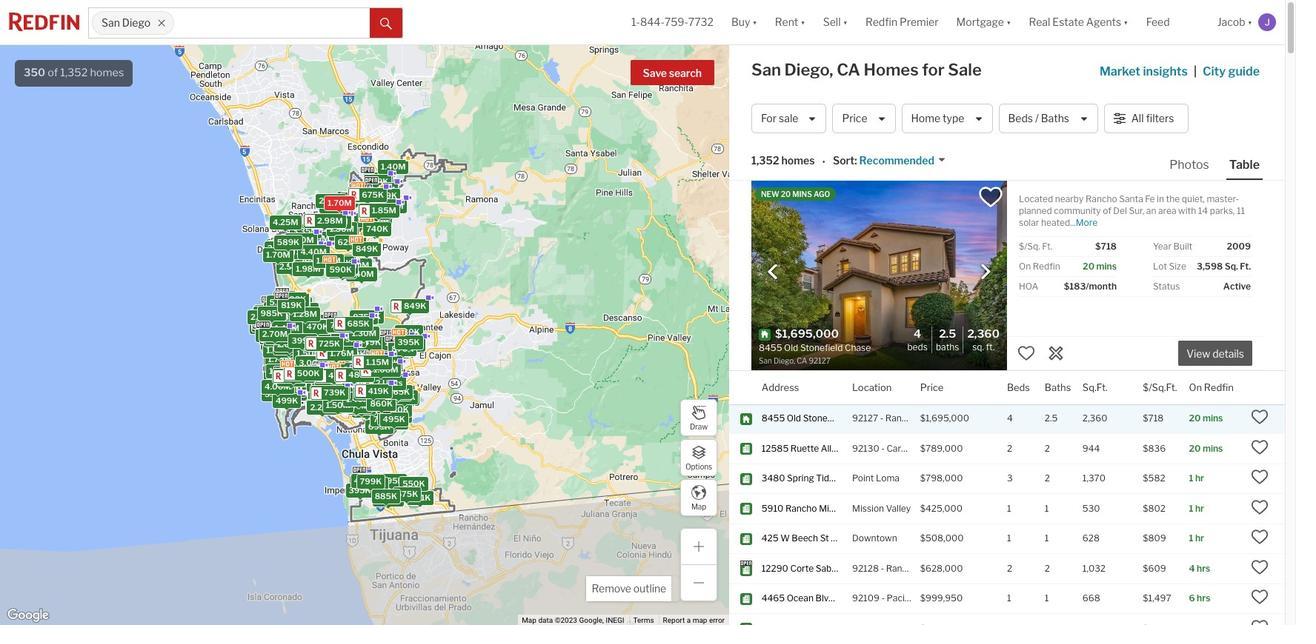 Task type: locate. For each thing, give the bounding box(es) containing it.
photo of 8455 old stonefield chase, san diego, ca 92127 image
[[752, 181, 1007, 371]]

2 hrs from the top
[[1197, 593, 1211, 604]]

▾ right "mortgage"
[[1006, 16, 1011, 28]]

favorite this home image for $802
[[1251, 499, 1269, 516]]

430k right 998k
[[290, 369, 313, 379]]

photos button
[[1167, 157, 1226, 179]]

- right 92109
[[882, 593, 885, 604]]

6 ▾ from the left
[[1248, 16, 1253, 28]]

chase
[[848, 413, 874, 424]]

address button
[[762, 371, 799, 405]]

beds left "baths" button
[[1007, 381, 1030, 393]]

2 units
[[341, 345, 368, 355], [376, 377, 403, 388], [277, 388, 304, 399]]

740k down 290k
[[345, 402, 367, 412]]

14
[[1198, 205, 1208, 216]]

2.30m
[[378, 200, 404, 211], [271, 313, 297, 324], [278, 376, 304, 386], [309, 401, 335, 412]]

rancho up pacific
[[886, 563, 918, 574]]

0 vertical spatial 950k
[[338, 344, 360, 354]]

heading
[[759, 327, 879, 367]]

2.5 inside 2.5 baths
[[939, 327, 956, 341]]

mission down point
[[852, 503, 884, 514]]

▾ left 'user photo'
[[1248, 16, 1253, 28]]

1 horizontal spatial valley
[[919, 443, 943, 454]]

on redfin down view details
[[1189, 381, 1234, 393]]

homes inside 1,352 homes •
[[782, 154, 815, 167]]

None search field
[[174, 8, 370, 38]]

375k
[[318, 335, 340, 345], [353, 369, 374, 379]]

1.43m down 435k
[[307, 375, 332, 385]]

0 horizontal spatial 2,360
[[968, 327, 1000, 341]]

0 vertical spatial baths
[[1041, 112, 1069, 125]]

redfin premier button
[[857, 0, 948, 44]]

2.5 for 2.5
[[1045, 413, 1058, 424]]

favorite this home image
[[1018, 344, 1035, 362], [1251, 439, 1269, 456], [1251, 589, 1269, 607]]

market insights link
[[1100, 48, 1188, 81]]

1 hr
[[1189, 473, 1204, 484], [1189, 503, 1204, 514], [1189, 533, 1204, 544]]

favorite this home image
[[1251, 409, 1269, 426], [1251, 469, 1269, 486], [1251, 499, 1269, 516], [1251, 529, 1269, 546], [1251, 559, 1269, 577], [1251, 619, 1269, 626]]

2 vertical spatial baths
[[1045, 381, 1071, 393]]

san diego, ca homes for sale
[[752, 60, 982, 79]]

ocean
[[787, 593, 814, 604]]

2,360 for 2,360
[[1083, 413, 1108, 424]]

1.09m
[[270, 339, 295, 349]]

map for map data ©2023 google, inegi
[[522, 617, 537, 625]]

favorite button image
[[978, 185, 1004, 210]]

3 ▾ from the left
[[843, 16, 848, 28]]

sell ▾ button
[[814, 0, 857, 44]]

0 vertical spatial 735k
[[311, 377, 333, 387]]

1 vertical spatial 1 hr
[[1189, 503, 1204, 514]]

665k
[[319, 369, 342, 380], [387, 386, 410, 397], [317, 395, 339, 405]]

949k
[[370, 203, 392, 213]]

975k
[[330, 257, 352, 268], [376, 354, 398, 364]]

remove san diego image
[[157, 19, 166, 27]]

0 horizontal spatial sq.
[[972, 341, 984, 352]]

2 right $628,000
[[1007, 563, 1012, 574]]

hr right $582
[[1195, 473, 1204, 484]]

more link
[[1076, 217, 1098, 228]]

ft. for 3,598
[[1240, 261, 1251, 272]]

▾ for mortgage ▾
[[1006, 16, 1011, 28]]

1 vertical spatial price button
[[920, 371, 944, 405]]

2 vertical spatial beds
[[1007, 381, 1030, 393]]

650k up the 1.68m
[[295, 315, 318, 325]]

baths right 4 beds
[[936, 341, 959, 352]]

1 vertical spatial 1.19m
[[384, 339, 407, 350]]

975k down 625k
[[330, 257, 352, 268]]

1 vertical spatial map
[[522, 617, 537, 625]]

1 hr for $802
[[1189, 503, 1204, 514]]

778k
[[383, 393, 405, 404]]

0 vertical spatial hr
[[1195, 473, 1204, 484]]

#3206
[[841, 563, 869, 574]]

675k down 925k
[[396, 489, 418, 499]]

3.00m
[[295, 255, 322, 265], [344, 353, 370, 364], [299, 358, 325, 368], [265, 388, 291, 399]]

3480 spring tide ter link
[[762, 473, 850, 485]]

hr right the $802
[[1195, 503, 1204, 514]]

sort
[[833, 154, 855, 167]]

san left diego,
[[752, 60, 781, 79]]

1.25m
[[381, 338, 405, 349]]

849k up 780k
[[404, 301, 426, 311]]

baths down 'x-out this home' image on the right bottom of the page
[[1045, 381, 1071, 393]]

4 down beds button in the bottom of the page
[[1007, 413, 1013, 424]]

1 vertical spatial san
[[752, 60, 781, 79]]

1.65m
[[276, 341, 300, 351]]

595k
[[374, 189, 396, 200], [278, 367, 301, 378]]

mission left rd
[[819, 503, 851, 514]]

0 vertical spatial mins
[[1097, 261, 1117, 272]]

ft. inside 2,360 sq. ft.
[[986, 341, 995, 352]]

3 units
[[310, 391, 337, 402], [315, 396, 343, 407]]

4 ▾ from the left
[[1006, 16, 1011, 28]]

2.5 down "baths" button
[[1045, 413, 1058, 424]]

1 horizontal spatial 595k
[[374, 189, 396, 200]]

favorite this home image for $718
[[1251, 409, 1269, 426]]

1 horizontal spatial price
[[920, 381, 944, 393]]

1.98m
[[296, 264, 321, 274], [349, 354, 374, 364], [269, 366, 294, 376]]

0 horizontal spatial 4
[[914, 327, 921, 341]]

1 mission from the left
[[819, 503, 851, 514]]

- for 92128
[[881, 563, 884, 574]]

1.40m down 449k
[[340, 379, 364, 389]]

- for 92127
[[880, 413, 884, 424]]

price up $1,695,000
[[920, 381, 944, 393]]

map down 'options' at the right of page
[[691, 502, 706, 511]]

5 favorite this home image from the top
[[1251, 559, 1269, 577]]

1.15m
[[367, 174, 390, 185], [366, 357, 389, 367]]

map region
[[0, 0, 757, 626]]

1 vertical spatial sq.
[[972, 341, 984, 352]]

595k down 1.29m
[[278, 367, 301, 378]]

- for 92130
[[881, 443, 885, 454]]

1 up 4 hrs
[[1189, 533, 1194, 544]]

homes left •
[[782, 154, 815, 167]]

1 horizontal spatial mission
[[852, 503, 884, 514]]

1 horizontal spatial on redfin
[[1189, 381, 1234, 393]]

san
[[102, 17, 120, 29], [752, 60, 781, 79]]

1 bernardo from the top
[[919, 413, 958, 424]]

2
[[341, 345, 346, 355], [376, 377, 381, 388], [277, 388, 282, 399], [1007, 443, 1012, 454], [1045, 443, 1050, 454], [1045, 473, 1050, 484], [1007, 563, 1012, 574], [1045, 563, 1050, 574]]

1 horizontal spatial 425k
[[344, 348, 366, 359]]

sq. for 3,598
[[1225, 261, 1238, 272]]

3 1 hr from the top
[[1189, 533, 1204, 544]]

map inside the map button
[[691, 502, 706, 511]]

0 vertical spatial 480k
[[307, 326, 330, 337]]

92127 - rancho bernardo
[[852, 413, 958, 424]]

favorite this home image for $582
[[1251, 469, 1269, 486]]

979k
[[365, 192, 387, 203]]

5 ▾ from the left
[[1124, 16, 1129, 28]]

809k
[[387, 410, 409, 421]]

map left data
[[522, 617, 537, 625]]

1 vertical spatial 2.90m
[[368, 359, 394, 369]]

700k up '809k'
[[387, 391, 409, 401]]

rancho inside located nearby rancho santa fe in the quiet, master- planned community of del sur, an area with 14 parks, 11 solar heated...
[[1086, 193, 1117, 205]]

3,598
[[1197, 261, 1223, 272]]

2.5 for 2.5 baths
[[939, 327, 956, 341]]

2 horizontal spatial 1.98m
[[349, 354, 374, 364]]

2,360
[[968, 327, 1000, 341], [1083, 413, 1108, 424]]

on redfin down $/sq. ft.
[[1019, 261, 1060, 272]]

0 horizontal spatial 895k
[[333, 371, 355, 382]]

2 vertical spatial 685k
[[398, 486, 421, 496]]

1 horizontal spatial 849k
[[404, 301, 426, 311]]

0 vertical spatial sq.
[[1225, 261, 1238, 272]]

215k
[[370, 388, 391, 399]]

1 vertical spatial 2.5
[[1045, 413, 1058, 424]]

990k
[[377, 354, 400, 364]]

bernardo for $1,695,000
[[919, 413, 958, 424]]

1 vertical spatial 2.65m
[[313, 394, 339, 404]]

20 mins up "$183/month" at right top
[[1083, 261, 1117, 272]]

8455 old stonefield chase link
[[762, 413, 874, 425]]

675k down '979k'
[[366, 207, 388, 218]]

2.5
[[939, 327, 956, 341], [1045, 413, 1058, 424]]

master-
[[1207, 193, 1239, 205]]

- right 92128
[[881, 563, 884, 574]]

2.50m
[[292, 255, 318, 265], [279, 261, 305, 271], [348, 359, 373, 370], [270, 373, 296, 383], [269, 376, 295, 386]]

▾ right rent
[[801, 16, 805, 28]]

0 vertical spatial 575k
[[373, 396, 395, 406]]

1 hr right $582
[[1189, 473, 1204, 484]]

1 hr from the top
[[1195, 473, 1204, 484]]

92128
[[852, 563, 879, 574]]

real
[[1029, 16, 1050, 28]]

2.05m
[[277, 340, 303, 350]]

1.19m down 2.80m
[[277, 245, 300, 256]]

735k down 419k
[[379, 396, 400, 406]]

900k
[[340, 335, 363, 345], [324, 341, 347, 351]]

premier
[[900, 16, 939, 28]]

1 vertical spatial 480k
[[343, 348, 366, 359]]

loma
[[876, 473, 900, 484]]

▾
[[752, 16, 757, 28], [801, 16, 805, 28], [843, 16, 848, 28], [1006, 16, 1011, 28], [1124, 16, 1129, 28], [1248, 16, 1253, 28]]

beds inside button
[[1008, 112, 1033, 125]]

favorite button checkbox
[[978, 185, 1004, 210]]

0 horizontal spatial price button
[[833, 104, 896, 133]]

2 horizontal spatial 2 units
[[376, 377, 403, 388]]

2,360 up the '944'
[[1083, 413, 1108, 424]]

mission inside 5910 rancho mission rd #39 link
[[819, 503, 851, 514]]

2.25m
[[310, 402, 335, 412]]

6 favorite this home image from the top
[[1251, 619, 1269, 626]]

rent ▾ button
[[766, 0, 814, 44]]

0 vertical spatial $718
[[1095, 241, 1117, 252]]

$718 down more "link"
[[1095, 241, 1117, 252]]

rancho up del
[[1086, 193, 1117, 205]]

2 1 hr from the top
[[1189, 503, 1204, 514]]

sq. inside 2,360 sq. ft.
[[972, 341, 984, 352]]

1,352 right the 350
[[60, 66, 88, 79]]

mission
[[819, 503, 851, 514], [852, 503, 884, 514]]

1 hr right the $802
[[1189, 503, 1204, 514]]

3480 spring tide ter point loma
[[762, 473, 900, 484]]

989k
[[337, 365, 360, 375]]

2 left the '944'
[[1045, 443, 1050, 454]]

sq. up active
[[1225, 261, 1238, 272]]

2 horizontal spatial 425k
[[385, 346, 407, 356]]

2 hr from the top
[[1195, 503, 1204, 514]]

redfin down view details
[[1204, 381, 1234, 393]]

2,360 sq. ft.
[[968, 327, 1000, 352]]

0 horizontal spatial 899k
[[278, 244, 300, 254]]

1 horizontal spatial homes
[[782, 154, 815, 167]]

0 horizontal spatial san
[[102, 17, 120, 29]]

1.43m down 8.38m
[[332, 228, 357, 238]]

city
[[1203, 64, 1226, 79]]

beds left /
[[1008, 112, 1033, 125]]

895k
[[333, 371, 355, 382], [381, 475, 404, 486]]

favorite this home image for $809
[[1251, 529, 1269, 546]]

0 vertical spatial 2.20m
[[268, 304, 293, 314]]

760k
[[325, 362, 347, 372]]

hoa
[[1019, 281, 1038, 292]]

1 ▾ from the left
[[752, 16, 757, 28]]

3
[[310, 391, 315, 402], [315, 396, 321, 407], [1007, 473, 1013, 484]]

2 units up the 1.24m
[[341, 345, 368, 355]]

950k
[[338, 344, 360, 354], [378, 380, 401, 391]]

2.5 baths
[[936, 327, 959, 352]]

0 vertical spatial valley
[[919, 443, 943, 454]]

1-844-759-7732 link
[[631, 16, 714, 28]]

1 favorite this home image from the top
[[1251, 409, 1269, 426]]

849k
[[356, 243, 378, 254], [404, 301, 426, 311]]

3.65m
[[253, 321, 279, 332]]

favorite this home image for $836
[[1251, 439, 1269, 456]]

0 vertical spatial 740k
[[366, 223, 388, 234]]

20 down on redfin button
[[1189, 413, 1201, 424]]

430k up 824k
[[308, 364, 330, 374]]

1 hr for $809
[[1189, 533, 1204, 544]]

sort :
[[833, 154, 857, 167]]

for
[[922, 60, 945, 79]]

875k
[[371, 200, 393, 210], [353, 311, 375, 322], [353, 347, 375, 357], [352, 366, 374, 376], [329, 396, 351, 407]]

bernardo for $628,000
[[920, 563, 958, 574]]

beech
[[792, 533, 818, 544]]

ft. right $/sq.
[[1042, 241, 1053, 252]]

1 horizontal spatial of
[[1103, 205, 1112, 216]]

1 vertical spatial mins
[[1203, 413, 1223, 424]]

view details button
[[1178, 341, 1253, 366]]

735k up 508k
[[311, 377, 333, 387]]

1 horizontal spatial 375k
[[353, 369, 374, 379]]

0 horizontal spatial 975k
[[330, 257, 352, 268]]

1 vertical spatial bernardo
[[920, 563, 958, 574]]

4 inside 4 beds
[[914, 327, 921, 341]]

873k
[[308, 316, 330, 326]]

on down view
[[1189, 381, 1202, 393]]

▾ inside 'link'
[[1124, 16, 1129, 28]]

$183/month
[[1064, 281, 1117, 292]]

2 bernardo from the top
[[920, 563, 958, 574]]

2 vertical spatial favorite this home image
[[1251, 589, 1269, 607]]

$508,000
[[920, 533, 964, 544]]

beds for beds / baths
[[1008, 112, 1033, 125]]

on inside button
[[1189, 381, 1202, 393]]

1 vertical spatial on
[[1189, 381, 1202, 393]]

1 vertical spatial 849k
[[404, 301, 426, 311]]

0 horizontal spatial homes
[[90, 66, 124, 79]]

valley right #39
[[886, 503, 911, 514]]

1 horizontal spatial 950k
[[378, 380, 401, 391]]

1 vertical spatial 375k
[[353, 369, 374, 379]]

▾ right the 'sell'
[[843, 16, 848, 28]]

12290
[[762, 563, 788, 574]]

1 horizontal spatial 2.90m
[[334, 375, 360, 385]]

- right the 92127
[[880, 413, 884, 424]]

0 horizontal spatial 2.5
[[939, 327, 956, 341]]

2 vertical spatial 1 hr
[[1189, 533, 1204, 544]]

860k
[[377, 358, 399, 368], [370, 398, 393, 409]]

▾ for jacob ▾
[[1248, 16, 1253, 28]]

beds left 2.5 baths
[[907, 341, 928, 352]]

3 hr from the top
[[1195, 533, 1204, 544]]

google image
[[4, 606, 53, 626]]

4 for 4
[[1007, 413, 1013, 424]]

view details link
[[1178, 339, 1253, 366]]

2 vertical spatial 700k
[[387, 404, 409, 415]]

1 horizontal spatial 600k
[[389, 394, 412, 404]]

675k up 1.17m
[[362, 189, 384, 200]]

hr for $582
[[1195, 473, 1204, 484]]

rancho right 5910
[[786, 503, 817, 514]]

6
[[1189, 593, 1195, 604]]

mins for $836
[[1203, 443, 1223, 454]]

0 horizontal spatial 495k
[[328, 370, 351, 381]]

1 hrs from the top
[[1197, 563, 1211, 574]]

0 vertical spatial favorite this home image
[[1018, 344, 1035, 362]]

remove outline button
[[587, 577, 671, 602]]

1 1 hr from the top
[[1189, 473, 1204, 484]]

0 horizontal spatial 1.19m
[[277, 245, 300, 256]]

view
[[1187, 348, 1210, 360]]

0 vertical spatial bernardo
[[919, 413, 958, 424]]

668
[[1083, 593, 1100, 604]]

1.80m up 8.38m
[[340, 193, 365, 204]]

0 vertical spatial 700k
[[280, 374, 302, 384]]

4 left 2.5 baths
[[914, 327, 921, 341]]

700k down 778k
[[387, 404, 409, 415]]

1 vertical spatial 740k
[[345, 402, 367, 412]]

baths inside button
[[1041, 112, 1069, 125]]

0 horizontal spatial 1.55m
[[293, 351, 317, 361]]

12290 corte sabio #3206
[[762, 563, 869, 574]]

san for san diego, ca homes for sale
[[752, 60, 781, 79]]

1.98m down 350k
[[296, 264, 321, 274]]

2 vertical spatial redfin
[[1204, 381, 1234, 393]]

2 horizontal spatial 899k
[[357, 214, 380, 225]]

0 horizontal spatial ft.
[[986, 341, 995, 352]]

hrs for 6 hrs
[[1197, 593, 1211, 604]]

- right 92130
[[881, 443, 885, 454]]

homes down san diego
[[90, 66, 124, 79]]

/
[[1035, 112, 1039, 125]]

3.50m
[[267, 303, 293, 314]]

3480
[[762, 473, 785, 484]]

2.5 right 4 beds
[[939, 327, 956, 341]]

options
[[686, 462, 712, 471]]

price up :
[[842, 112, 868, 125]]

695k up 1.28m
[[287, 298, 309, 309]]

1 vertical spatial favorite this home image
[[1251, 439, 1269, 456]]

1.98m up 465k
[[349, 354, 374, 364]]

rancho up carmel
[[886, 413, 917, 424]]

2 favorite this home image from the top
[[1251, 469, 1269, 486]]

▾ for sell ▾
[[843, 16, 848, 28]]

595k up 1.17m
[[374, 189, 396, 200]]

1 hr up 4 hrs
[[1189, 533, 1204, 544]]

3 favorite this home image from the top
[[1251, 499, 1269, 516]]

1 vertical spatial 595k
[[278, 367, 301, 378]]

0 horizontal spatial 735k
[[311, 377, 333, 387]]

350 of 1,352 homes
[[24, 66, 124, 79]]

$/sq.ft.
[[1143, 381, 1177, 393]]

$582
[[1143, 473, 1166, 484]]

1.40m up 1.64m
[[363, 334, 388, 344]]

1 horizontal spatial 895k
[[381, 475, 404, 486]]

1 right the $802
[[1189, 503, 1194, 514]]

bernardo up $789,000
[[919, 413, 958, 424]]

baths right /
[[1041, 112, 1069, 125]]

$809
[[1143, 533, 1166, 544]]

0 horizontal spatial 1.98m
[[269, 366, 294, 376]]

2 ▾ from the left
[[801, 16, 805, 28]]

year built
[[1153, 241, 1193, 252]]

price button up :
[[833, 104, 896, 133]]

4 up 6
[[1189, 563, 1195, 574]]

4 favorite this home image from the top
[[1251, 529, 1269, 546]]

1 horizontal spatial 480k
[[343, 348, 366, 359]]

1.70m
[[328, 198, 352, 208], [266, 250, 290, 260], [312, 318, 337, 329], [311, 391, 335, 402]]

sabio
[[816, 563, 839, 574]]



Task type: vqa. For each thing, say whether or not it's contained in the screenshot.
Transit in the Tab
no



Task type: describe. For each thing, give the bounding box(es) containing it.
891k
[[337, 343, 358, 354]]

2 left the 1,370
[[1045, 473, 1050, 484]]

1 vertical spatial price
[[920, 381, 944, 393]]

1 horizontal spatial 1.00m
[[339, 367, 364, 377]]

ft. for 2,360
[[986, 341, 995, 352]]

▾ for buy ▾
[[752, 16, 757, 28]]

on redfin button
[[1189, 371, 1234, 405]]

650k down 743k
[[338, 394, 360, 405]]

599k down 465k
[[351, 380, 374, 391]]

1 horizontal spatial ft.
[[1042, 241, 1053, 252]]

0 horizontal spatial price
[[842, 112, 868, 125]]

#42
[[836, 593, 852, 604]]

6.95m
[[263, 312, 289, 322]]

0 vertical spatial on
[[1019, 261, 1031, 272]]

pacific
[[887, 593, 915, 604]]

0 vertical spatial 860k
[[377, 358, 399, 368]]

map for map
[[691, 502, 706, 511]]

rd
[[853, 503, 864, 514]]

blvd
[[816, 593, 834, 604]]

rancho for 92128
[[886, 563, 918, 574]]

location button
[[852, 371, 892, 405]]

2 down beds button in the bottom of the page
[[1007, 443, 1012, 454]]

0 vertical spatial 819k
[[372, 200, 393, 210]]

downtown
[[852, 533, 897, 544]]

350k
[[296, 247, 319, 257]]

0 horizontal spatial 595k
[[278, 367, 301, 378]]

active
[[1224, 281, 1251, 292]]

4.78m
[[275, 321, 301, 332]]

rancho for 92127
[[886, 413, 917, 424]]

1 horizontal spatial redfin
[[1033, 261, 1060, 272]]

0 horizontal spatial 480k
[[307, 326, 330, 337]]

3.00m up 798k
[[299, 358, 325, 368]]

market insights | city guide
[[1100, 64, 1260, 79]]

20 right '$836'
[[1189, 443, 1201, 454]]

beds for beds button in the bottom of the page
[[1007, 381, 1030, 393]]

2 vertical spatial 1.98m
[[269, 366, 294, 376]]

789k
[[277, 243, 299, 254]]

1 vertical spatial 495k
[[383, 414, 405, 425]]

0 horizontal spatial 1.75m
[[268, 354, 292, 364]]

st
[[820, 533, 829, 544]]

1 horizontal spatial $718
[[1143, 413, 1164, 424]]

585k
[[368, 404, 391, 414]]

1.40m down 743k
[[346, 394, 371, 404]]

780k
[[398, 327, 420, 337]]

more
[[1076, 217, 1098, 228]]

photos
[[1170, 158, 1209, 172]]

2 mission from the left
[[852, 503, 884, 514]]

0 vertical spatial 1.60m
[[305, 233, 329, 244]]

jacob
[[1217, 16, 1246, 28]]

20 up "$183/month" at right top
[[1083, 261, 1095, 272]]

1 vertical spatial 693k
[[368, 422, 391, 432]]

hrs for 4 hrs
[[1197, 563, 1211, 574]]

sq. for 2,360
[[972, 341, 984, 352]]

0 vertical spatial 1.19m
[[277, 245, 300, 256]]

favorite this home image for $609
[[1251, 559, 1269, 577]]

0 horizontal spatial 489k
[[316, 368, 339, 378]]

0 vertical spatial 375k
[[318, 335, 340, 345]]

1 vertical spatial 1.60m
[[337, 359, 362, 369]]

425 w beech st #107 link
[[762, 533, 852, 545]]

1 vertical spatial 950k
[[378, 380, 401, 391]]

965k
[[366, 364, 388, 374]]

hr for $802
[[1195, 503, 1204, 514]]

3.00m down 2.80m
[[295, 255, 322, 265]]

589k
[[277, 237, 300, 247]]

options button
[[680, 439, 717, 477]]

20 mins for $718
[[1189, 413, 1223, 424]]

▾ for rent ▾
[[801, 16, 805, 28]]

1.03m
[[263, 337, 288, 347]]

1 horizontal spatial 975k
[[376, 354, 398, 364]]

521k
[[380, 359, 400, 369]]

1 vertical spatial 735k
[[379, 396, 400, 406]]

santa
[[1119, 193, 1143, 205]]

2 vertical spatial 1.60m
[[325, 390, 350, 400]]

for
[[761, 112, 777, 125]]

2 vertical spatial 2.20m
[[329, 369, 355, 379]]

2 down 998k
[[277, 388, 282, 399]]

0 vertical spatial 20 mins
[[1083, 261, 1117, 272]]

rancho for located
[[1086, 193, 1117, 205]]

table
[[1229, 158, 1260, 172]]

705k
[[393, 392, 415, 402]]

0 horizontal spatial valley
[[886, 503, 911, 514]]

650k down 290k
[[351, 400, 373, 411]]

0 horizontal spatial 849k
[[356, 243, 378, 254]]

5.50m
[[269, 297, 296, 307]]

1 vertical spatial 2.20m
[[274, 339, 300, 350]]

2 vertical spatial 1.00m
[[390, 480, 415, 490]]

0 vertical spatial 693k
[[371, 198, 394, 208]]

1 vertical spatial 695k
[[303, 360, 325, 370]]

1 horizontal spatial 1.19m
[[384, 339, 407, 350]]

1 left 668
[[1045, 593, 1049, 604]]

home
[[911, 112, 941, 125]]

5.65m
[[354, 367, 380, 377]]

0 horizontal spatial 739k
[[324, 387, 346, 398]]

1 vertical spatial 700k
[[387, 391, 409, 401]]

5910 rancho mission rd #39 link
[[762, 503, 883, 515]]

1,352 inside 1,352 homes •
[[752, 154, 779, 167]]

350
[[24, 66, 45, 79]]

3.00m up '989k'
[[344, 353, 370, 364]]

beds / baths button
[[999, 104, 1098, 133]]

1.40m down 470k at the bottom left of the page
[[294, 334, 319, 345]]

previous button image
[[766, 264, 780, 279]]

feed button
[[1137, 0, 1209, 44]]

next button image
[[978, 264, 993, 279]]

user photo image
[[1258, 13, 1276, 31]]

baths button
[[1045, 371, 1071, 405]]

1.45m
[[275, 323, 299, 333]]

1 vertical spatial 685k
[[326, 371, 348, 381]]

san for san diego
[[102, 17, 120, 29]]

1,352 homes •
[[752, 154, 826, 168]]

3.20m
[[257, 307, 283, 317]]

1 right $425,000
[[1007, 503, 1011, 514]]

outline
[[634, 583, 666, 595]]

1 hr for $582
[[1189, 473, 1204, 484]]

630k
[[320, 388, 342, 398]]

2 vertical spatial 899k
[[320, 394, 343, 405]]

0 vertical spatial 595k
[[374, 189, 396, 200]]

0 vertical spatial 1.55m
[[293, 351, 317, 361]]

rent ▾ button
[[775, 0, 805, 44]]

hr for $809
[[1195, 533, 1204, 544]]

2 up the 1.24m
[[341, 345, 346, 355]]

1 450k from the top
[[317, 394, 340, 405]]

0 vertical spatial 975k
[[330, 257, 352, 268]]

1 vertical spatial 395k
[[349, 485, 371, 495]]

12585
[[762, 443, 789, 454]]

1 horizontal spatial 1.55m
[[332, 373, 357, 383]]

0 vertical spatial 1.98m
[[296, 264, 321, 274]]

0 horizontal spatial 2 units
[[277, 388, 304, 399]]

599k down '979k'
[[362, 203, 385, 213]]

buy ▾ button
[[723, 0, 766, 44]]

4 for 4 hrs
[[1189, 563, 1195, 574]]

0 horizontal spatial $718
[[1095, 241, 1117, 252]]

1 right $582
[[1189, 473, 1194, 484]]

stonefield
[[803, 413, 846, 424]]

1 vertical spatial 1.80m
[[344, 401, 369, 411]]

4 for 4 beds
[[914, 327, 921, 341]]

1.28m
[[293, 309, 317, 319]]

0 horizontal spatial 600k
[[318, 396, 341, 406]]

92127
[[852, 413, 878, 424]]

tide
[[816, 473, 835, 484]]

$/sq.ft. button
[[1143, 371, 1177, 405]]

3,598 sq. ft.
[[1197, 261, 1251, 272]]

1 right the $999,950
[[1007, 593, 1011, 604]]

1 vertical spatial 895k
[[381, 475, 404, 486]]

535k
[[339, 401, 361, 412]]

0 horizontal spatial redfin
[[866, 16, 898, 28]]

12585 ruette alliante #155
[[762, 443, 875, 454]]

3.00m down 998k
[[265, 388, 291, 399]]

mortgage ▾ button
[[948, 0, 1020, 44]]

2 left 1,032
[[1045, 563, 1050, 574]]

mins for $718
[[1203, 413, 1223, 424]]

year
[[1153, 241, 1172, 252]]

0 vertical spatial 1.15m
[[367, 174, 390, 185]]

666k
[[281, 295, 304, 306]]

2,360 for 2,360 sq. ft.
[[968, 327, 1000, 341]]

20 right new
[[781, 190, 791, 199]]

470k
[[306, 321, 329, 332]]

0 vertical spatial 1.80m
[[340, 193, 365, 204]]

the
[[1166, 193, 1180, 205]]

2 up 215k
[[376, 377, 381, 388]]

599k up 1.76m
[[334, 334, 356, 344]]

2 vertical spatial 750k
[[359, 474, 381, 485]]

675k up '809k'
[[387, 388, 408, 398]]

1.40m down 625k
[[349, 268, 374, 279]]

of inside located nearby rancho santa fe in the quiet, master- planned community of del sur, an area with 14 parks, 11 solar heated...
[[1103, 205, 1112, 216]]

report a map error
[[663, 617, 725, 625]]

0 vertical spatial 2.90m
[[250, 312, 276, 322]]

favorite this home image for $1,497
[[1251, 589, 1269, 607]]

569k
[[320, 395, 343, 406]]

590k
[[329, 264, 352, 274]]

675k down 1.29m
[[267, 372, 289, 382]]

$1,695,000
[[920, 413, 969, 424]]

0 vertical spatial of
[[48, 66, 58, 79]]

buy ▾
[[731, 16, 757, 28]]

0 vertical spatial 395k
[[398, 337, 420, 347]]

0 vertical spatial 2.65m
[[286, 370, 312, 381]]

1 horizontal spatial 2 units
[[341, 345, 368, 355]]

#107
[[831, 533, 852, 544]]

0 vertical spatial on redfin
[[1019, 261, 1060, 272]]

290k
[[354, 384, 376, 395]]

1 vertical spatial 860k
[[370, 398, 393, 409]]

1 right $508,000
[[1007, 533, 1011, 544]]

lot size
[[1153, 261, 1186, 272]]

0 vertical spatial homes
[[90, 66, 124, 79]]

draw button
[[680, 399, 717, 437]]

1 horizontal spatial 739k
[[395, 393, 417, 403]]

x-out this home image
[[1047, 344, 1065, 362]]

1.40m up '979k'
[[381, 161, 406, 171]]

guide
[[1228, 64, 1260, 79]]

save search button
[[630, 60, 714, 85]]

1 vertical spatial 1.15m
[[366, 357, 389, 367]]

2 450k from the top
[[318, 396, 340, 406]]

$798,000
[[920, 473, 963, 484]]

0 vertical spatial 685k
[[347, 318, 370, 328]]

0 vertical spatial 895k
[[333, 371, 355, 382]]

type
[[943, 112, 965, 125]]

530k
[[367, 364, 390, 374]]

0 horizontal spatial 1.00m
[[265, 340, 290, 350]]

0 vertical spatial 1,352
[[60, 66, 88, 79]]

ruette
[[791, 443, 819, 454]]

0 vertical spatial 695k
[[287, 298, 309, 309]]

1.85m
[[372, 205, 396, 215]]

20 mins for $836
[[1189, 443, 1223, 454]]

0 vertical spatial 1.43m
[[332, 228, 357, 238]]

798k
[[288, 369, 310, 380]]

real estate agents ▾ button
[[1020, 0, 1137, 44]]

1 vertical spatial on redfin
[[1189, 381, 1234, 393]]

349k
[[359, 337, 381, 347]]

599k up 873k
[[293, 304, 316, 314]]

1 vertical spatial 899k
[[278, 244, 300, 254]]

1 left 530
[[1045, 503, 1049, 514]]

ter
[[836, 473, 850, 484]]

ca
[[837, 60, 860, 79]]

1 horizontal spatial 1.75m
[[360, 358, 384, 368]]

sq.ft. button
[[1083, 371, 1108, 405]]

1 left 628
[[1045, 533, 1049, 544]]

1 vertical spatial 750k
[[335, 396, 357, 407]]

w
[[781, 533, 790, 544]]

1 vertical spatial baths
[[936, 341, 959, 352]]

sq.ft.
[[1083, 381, 1108, 393]]

submit search image
[[380, 18, 392, 29]]

1.40m down 789k
[[281, 258, 306, 268]]

0 vertical spatial 750k
[[330, 320, 352, 330]]

save
[[643, 67, 667, 79]]

6 hrs
[[1189, 593, 1211, 604]]

0 horizontal spatial 425k
[[287, 327, 309, 338]]

399k
[[292, 335, 314, 345]]

4.25m
[[273, 217, 298, 227]]

sell ▾ button
[[823, 0, 848, 44]]

all filters button
[[1104, 104, 1189, 133]]

1 vertical spatial 575k
[[381, 413, 403, 423]]

675k down 4.25m
[[271, 242, 293, 252]]

1 horizontal spatial 489k
[[349, 370, 371, 380]]



